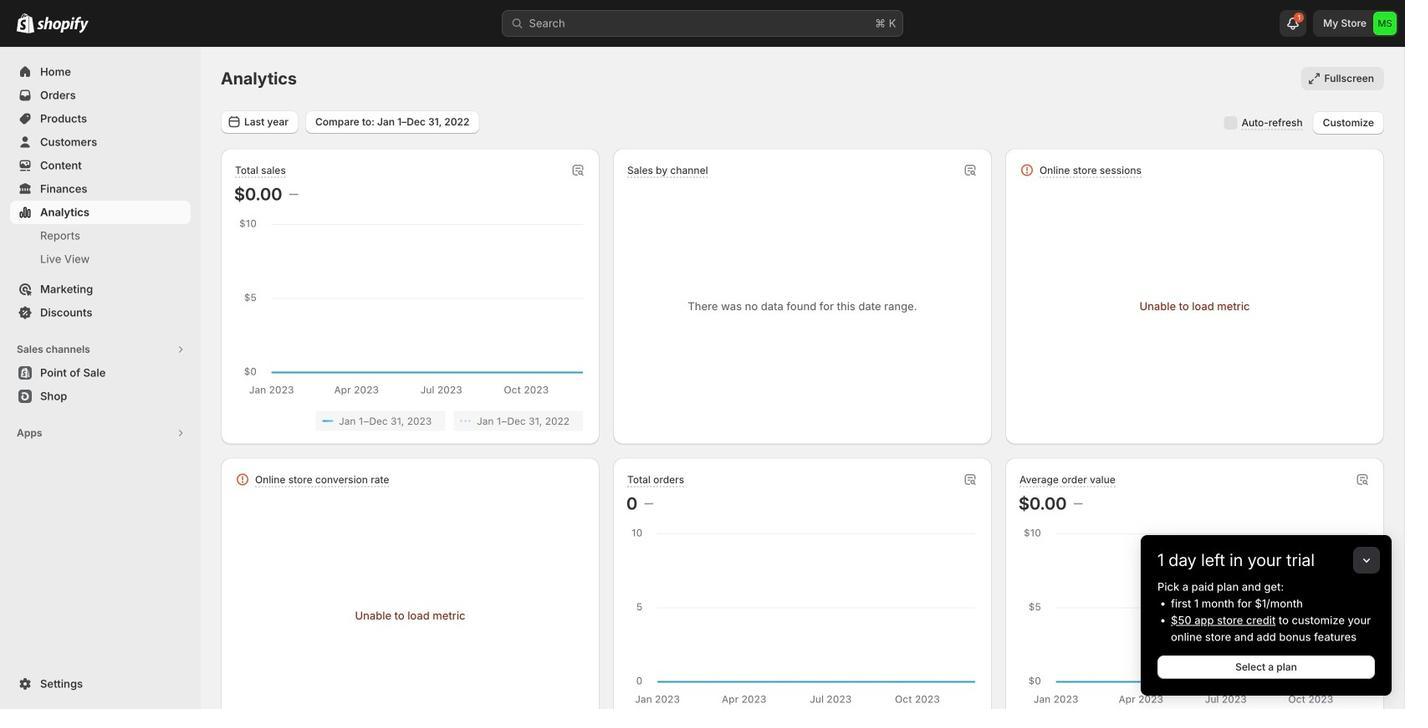 Task type: locate. For each thing, give the bounding box(es) containing it.
0 horizontal spatial shopify image
[[17, 13, 34, 33]]

1 horizontal spatial shopify image
[[37, 17, 89, 33]]

my store image
[[1374, 12, 1397, 35]]

list
[[238, 411, 583, 431]]

shopify image
[[17, 13, 34, 33], [37, 17, 89, 33]]



Task type: vqa. For each thing, say whether or not it's contained in the screenshot.
the left Shopify image
yes



